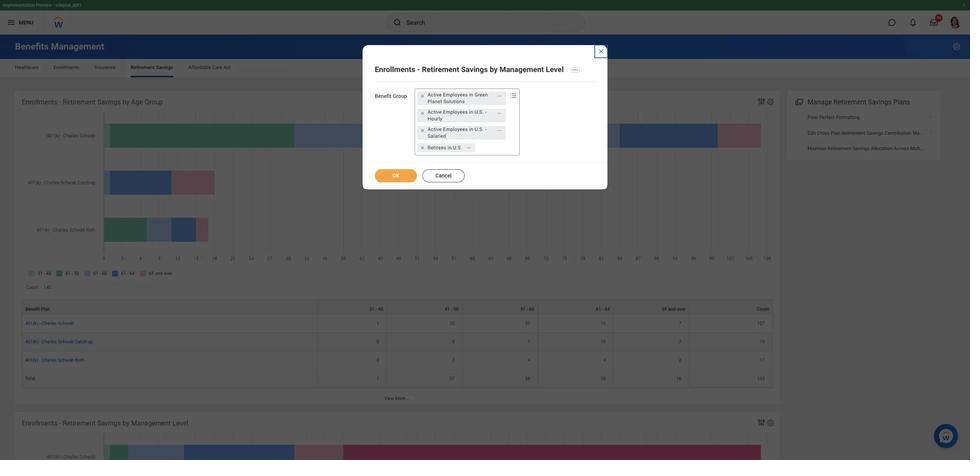 Task type: vqa. For each thing, say whether or not it's contained in the screenshot.
remove image
no



Task type: describe. For each thing, give the bounding box(es) containing it.
manage
[[808, 98, 832, 106]]

1 horizontal spatial 16
[[676, 376, 681, 381]]

41 - 50 button
[[387, 300, 462, 314]]

4 for 2nd 4 button from right
[[528, 358, 530, 363]]

items selected list box
[[415, 90, 508, 154]]

formatting
[[836, 114, 860, 120]]

active employees in u.s. - hourly element
[[428, 109, 493, 122]]

up
[[88, 339, 93, 345]]

catch-
[[75, 339, 88, 345]]

care
[[212, 65, 222, 70]]

view
[[384, 396, 394, 401]]

view more ...
[[384, 396, 410, 401]]

in for active employees in green planet solutions
[[469, 92, 473, 97]]

18 button
[[760, 339, 766, 345]]

implementation preview -   adeptai_dpt1 banner
[[0, 0, 970, 35]]

management inside dialog
[[500, 65, 544, 74]]

level inside benefits management "main content"
[[173, 419, 188, 427]]

37 button
[[450, 376, 456, 382]]

pixel
[[808, 114, 818, 120]]

enrollments - retirement savings by management level inside dialog
[[375, 65, 564, 74]]

pixel perfect formatting
[[808, 114, 860, 120]]

solutions
[[443, 99, 465, 104]]

benefit plan
[[26, 307, 50, 312]]

plans
[[893, 98, 910, 106]]

notifications large image
[[909, 19, 917, 26]]

in for active employees in u.s. - hourly
[[469, 109, 473, 115]]

chevron right image
[[926, 143, 936, 150]]

51 - 60 button
[[463, 300, 538, 314]]

chevron right image for edit cross plan retirement savings contribution maximum
[[926, 127, 936, 135]]

40
[[378, 307, 383, 312]]

142 for 142 button to the bottom
[[757, 376, 765, 381]]

enrollments - retirement savings by age group
[[22, 98, 163, 106]]

level inside dialog
[[546, 65, 564, 74]]

maximum
[[913, 130, 934, 136]]

enrollments - retirement savings by management level element
[[15, 412, 779, 460]]

related actions image for active employees in u.s. - hourly
[[497, 111, 502, 116]]

51
[[520, 307, 525, 312]]

18
[[760, 339, 765, 345]]

0 vertical spatial 30
[[450, 321, 455, 326]]

retirees in u.s. element
[[428, 144, 462, 151]]

53
[[525, 321, 530, 326]]

multiple
[[910, 146, 928, 151]]

planet
[[428, 99, 442, 104]]

row containing 401(k) - charles schwab
[[22, 315, 773, 333]]

7 button for 10
[[679, 339, 682, 345]]

related actions image for active employees in u.s. - salaried
[[497, 128, 502, 133]]

enrollments - retirement savings by age group element
[[15, 91, 779, 405]]

cancel button
[[422, 169, 464, 182]]

0 for 0
[[377, 339, 379, 345]]

- inside active employees in u.s. - salaried
[[485, 126, 487, 132]]

1 button for 30
[[377, 321, 380, 327]]

1 schwab from the top
[[58, 321, 74, 326]]

50
[[454, 307, 459, 312]]

active employees in u.s. - salaried element
[[428, 126, 493, 139]]

x small image for active employees in green planet solutions
[[419, 92, 426, 100]]

1 horizontal spatial 30
[[601, 376, 606, 381]]

7 for 16
[[679, 321, 681, 326]]

10
[[601, 339, 606, 345]]

58 button
[[525, 376, 531, 382]]

401(k) for 401(k) - charles schwab
[[25, 321, 38, 326]]

enrollments inside 'tab list'
[[54, 65, 79, 70]]

401(k) - charles schwab catch-up link
[[25, 338, 93, 345]]

more
[[395, 396, 405, 401]]

active for active employees in u.s. - hourly
[[428, 109, 442, 115]]

benefit for benefit group
[[375, 93, 391, 99]]

savings inside edit cross plan retirement savings contribution maximum link
[[867, 130, 884, 136]]

cross
[[817, 130, 830, 136]]

x small image
[[419, 127, 426, 134]]

roth
[[75, 358, 84, 363]]

401(k) - charles schwab catch-up
[[25, 339, 93, 345]]

insurance
[[94, 65, 116, 70]]

benefits
[[15, 41, 49, 52]]

retirement savings
[[131, 65, 173, 70]]

2
[[679, 358, 681, 363]]

benefits management main content
[[0, 35, 970, 460]]

maintain retirement savings allocation across multiple providers
[[808, 146, 949, 151]]

and
[[668, 307, 676, 312]]

schwab for catch-
[[58, 339, 74, 345]]

x small image for active employees in u.s. - hourly
[[419, 109, 426, 117]]

0 button for 0
[[377, 339, 380, 345]]

across
[[894, 146, 909, 151]]

2 button
[[679, 357, 682, 363]]

1 horizontal spatial management
[[131, 419, 171, 427]]

4 for second 4 button from left
[[603, 358, 606, 363]]

37
[[450, 376, 455, 381]]

1 for 30
[[377, 321, 379, 326]]

401(k) for 401(k) - charles schwab catch-up
[[25, 339, 38, 345]]

active employees in green planet solutions
[[428, 92, 488, 104]]

ok
[[392, 173, 399, 179]]

row containing total
[[22, 370, 773, 388]]

edit
[[808, 130, 816, 136]]

close endorsement request status image
[[598, 48, 604, 54]]

savings inside enrollments - retirement savings by management level element
[[97, 419, 121, 427]]

2 vertical spatial 7
[[452, 358, 455, 363]]

profile logan mcneil element
[[945, 14, 966, 31]]

0 vertical spatial 142 button
[[44, 284, 53, 291]]

benefits management
[[15, 41, 104, 52]]

65 and over button
[[614, 300, 689, 314]]

active employees in u.s. - hourly
[[428, 109, 487, 121]]

in for active employees in u.s. - salaried
[[469, 126, 473, 132]]

adeptai_dpt1
[[56, 3, 82, 8]]

tab list inside benefits management "main content"
[[8, 59, 963, 77]]

31 - 40
[[369, 307, 383, 312]]

61
[[596, 307, 601, 312]]

charles for 401(k) - charles schwab roth
[[42, 358, 57, 363]]

implementation preview -   adeptai_dpt1
[[3, 3, 82, 8]]

benefit for benefit plan
[[26, 307, 40, 312]]

active employees in u.s. - salaried
[[428, 126, 487, 139]]

ok button
[[375, 169, 417, 182]]

configure this page image
[[952, 42, 961, 51]]

healthcare
[[15, 65, 39, 70]]

charles for 401(k) - charles schwab
[[42, 321, 57, 326]]

edit cross plan retirement savings contribution maximum link
[[787, 125, 940, 141]]

count inside "popup button"
[[757, 307, 769, 312]]

active employees in green planet solutions element
[[428, 91, 493, 105]]

prompts image
[[509, 91, 518, 100]]

group inside enrollments - retirement savings by management level dialog
[[393, 93, 407, 99]]

plan inside "popup button"
[[41, 307, 50, 312]]

implementation
[[3, 3, 35, 8]]

1 vertical spatial 1 button
[[528, 339, 531, 345]]

2 vertical spatial u.s.
[[453, 145, 462, 150]]

2 4 button from the left
[[603, 357, 607, 363]]

401(k) - charles schwab link
[[25, 319, 74, 326]]

act
[[224, 65, 231, 70]]

142 for top 142 button
[[44, 285, 51, 290]]

cancel
[[435, 173, 452, 179]]

0 vertical spatial 30 button
[[450, 321, 456, 327]]

1 button for 37
[[377, 376, 380, 382]]



Task type: locate. For each thing, give the bounding box(es) containing it.
7 up 2
[[679, 339, 681, 345]]

list
[[787, 110, 949, 156]]

0 vertical spatial count
[[26, 285, 38, 290]]

0 vertical spatial 1
[[377, 321, 379, 326]]

salaried
[[428, 133, 446, 139]]

0 vertical spatial enrollments - retirement savings by management level
[[375, 65, 564, 74]]

1 vertical spatial charles
[[42, 339, 57, 345]]

16 button down 2
[[676, 376, 682, 382]]

...
[[407, 396, 410, 401]]

3 401(k) from the top
[[25, 358, 38, 363]]

2 active from the top
[[428, 109, 442, 115]]

2 horizontal spatial management
[[500, 65, 544, 74]]

0 horizontal spatial 16
[[601, 321, 606, 326]]

30 down 41 - 50
[[450, 321, 455, 326]]

30 button down 10 button
[[601, 376, 607, 382]]

0 horizontal spatial 142
[[44, 285, 51, 290]]

1 vertical spatial 142 button
[[757, 376, 766, 382]]

7 down over
[[679, 321, 681, 326]]

in inside active employees in u.s. - salaried
[[469, 126, 473, 132]]

0 vertical spatial 401(k)
[[25, 321, 38, 326]]

preview
[[36, 3, 52, 8]]

1 horizontal spatial benefit
[[375, 93, 391, 99]]

0 horizontal spatial count
[[26, 285, 38, 290]]

charles down the 401(k) - charles schwab
[[42, 339, 57, 345]]

chevron right image up maximum
[[926, 112, 936, 119]]

by for enrollments - retirement savings by age group element
[[123, 98, 129, 106]]

4 down 10 button
[[603, 358, 606, 363]]

17 button
[[760, 357, 766, 363]]

0 vertical spatial active
[[428, 92, 442, 97]]

contribution
[[885, 130, 912, 136]]

1 button up the view more ... "link"
[[377, 376, 380, 382]]

edit cross plan retirement savings contribution maximum
[[808, 130, 934, 136]]

1 vertical spatial employees
[[443, 109, 468, 115]]

0 vertical spatial employees
[[443, 92, 468, 97]]

16
[[601, 321, 606, 326], [676, 376, 681, 381]]

charles inside "401(k) - charles schwab roth" link
[[42, 358, 57, 363]]

1 horizontal spatial 16 button
[[676, 376, 682, 382]]

total
[[25, 376, 35, 381]]

employees for salaried
[[443, 126, 468, 132]]

53 button
[[525, 321, 531, 327]]

7 button up 2
[[679, 339, 682, 345]]

0 vertical spatial u.s.
[[475, 109, 484, 115]]

active up "hourly"
[[428, 109, 442, 115]]

2 vertical spatial schwab
[[58, 358, 74, 363]]

107 button
[[757, 321, 766, 327]]

1 4 from the left
[[528, 358, 530, 363]]

5 row from the top
[[22, 370, 773, 388]]

by for enrollments - retirement savings by management level element
[[123, 419, 129, 427]]

u.s. for active employees in u.s. - hourly
[[475, 109, 484, 115]]

65 and over
[[662, 307, 685, 312]]

pixel perfect formatting link
[[787, 110, 940, 125]]

total element
[[25, 375, 35, 381]]

schwab left catch-
[[58, 339, 74, 345]]

1 active from the top
[[428, 92, 442, 97]]

active for active employees in u.s. - salaried
[[428, 126, 442, 132]]

0 horizontal spatial 30 button
[[450, 321, 456, 327]]

2 vertical spatial 401(k)
[[25, 358, 38, 363]]

1 button
[[377, 321, 380, 327], [528, 339, 531, 345], [377, 376, 380, 382]]

3 row from the top
[[22, 333, 773, 351]]

charles inside 401(k) - charles schwab catch-up link
[[42, 339, 57, 345]]

2 vertical spatial charles
[[42, 358, 57, 363]]

401(k) - charles schwab
[[25, 321, 74, 326]]

2 row from the top
[[22, 315, 773, 333]]

2 vertical spatial 7 button
[[452, 357, 456, 363]]

1 button down 31 - 40
[[377, 321, 380, 327]]

1 vertical spatial related actions image
[[497, 111, 502, 116]]

employees
[[443, 92, 468, 97], [443, 109, 468, 115], [443, 126, 468, 132]]

41 - 50
[[445, 307, 459, 312]]

0 horizontal spatial 4
[[528, 358, 530, 363]]

2 vertical spatial 1 button
[[377, 376, 380, 382]]

row containing 401(k) - charles schwab roth
[[22, 351, 773, 370]]

1 vertical spatial schwab
[[58, 339, 74, 345]]

16 button
[[601, 321, 607, 327], [676, 376, 682, 382]]

2 related actions image from the top
[[497, 111, 502, 116]]

1 horizontal spatial related actions image
[[497, 128, 502, 133]]

1 down 31 - 40
[[377, 321, 379, 326]]

retirees
[[428, 145, 446, 150]]

charles for 401(k) - charles schwab catch-up
[[42, 339, 57, 345]]

1 row from the top
[[22, 300, 773, 315]]

1 horizontal spatial 142
[[757, 376, 765, 381]]

1 down 53 button
[[528, 339, 530, 345]]

management
[[51, 41, 104, 52], [500, 65, 544, 74], [131, 419, 171, 427]]

charles
[[42, 321, 57, 326], [42, 339, 57, 345], [42, 358, 57, 363]]

2 vertical spatial by
[[123, 419, 129, 427]]

chevron right image
[[926, 112, 936, 119], [926, 127, 936, 135]]

142 down 17
[[757, 376, 765, 381]]

u.s.
[[475, 109, 484, 115], [475, 126, 484, 132], [453, 145, 462, 150]]

u.s. inside active employees in u.s. - salaried
[[475, 126, 484, 132]]

age
[[131, 98, 143, 106]]

savings inside enrollments - retirement savings by management level dialog
[[461, 65, 488, 74]]

64
[[605, 307, 610, 312]]

1 vertical spatial related actions image
[[466, 145, 472, 150]]

1 vertical spatial benefit
[[26, 307, 40, 312]]

savings
[[156, 65, 173, 70], [461, 65, 488, 74], [97, 98, 121, 106], [868, 98, 892, 106], [867, 130, 884, 136], [853, 146, 870, 151], [97, 419, 121, 427]]

2 4 from the left
[[603, 358, 606, 363]]

0 horizontal spatial enrollments - retirement savings by management level
[[22, 419, 188, 427]]

142 button up benefit plan
[[44, 284, 53, 291]]

1 chevron right image from the top
[[926, 112, 936, 119]]

0 vertical spatial schwab
[[58, 321, 74, 326]]

retirees in u.s.
[[428, 145, 462, 150]]

u.s. for active employees in u.s. - salaried
[[475, 126, 484, 132]]

401(k) - charles schwab roth
[[25, 358, 84, 363]]

1 vertical spatial 30
[[601, 376, 606, 381]]

3 x small image from the top
[[419, 144, 426, 151]]

0 vertical spatial level
[[546, 65, 564, 74]]

1 horizontal spatial 142 button
[[757, 376, 766, 382]]

1 vertical spatial u.s.
[[475, 126, 484, 132]]

list containing pixel perfect formatting
[[787, 110, 949, 156]]

row containing 401(k) - charles schwab catch-up
[[22, 333, 773, 351]]

maintain
[[808, 146, 826, 151]]

charles down 401(k) - charles schwab catch-up
[[42, 358, 57, 363]]

7 button down over
[[679, 321, 682, 327]]

schwab for roth
[[58, 358, 74, 363]]

tab list
[[8, 59, 963, 77]]

by
[[490, 65, 498, 74], [123, 98, 129, 106], [123, 419, 129, 427]]

0 vertical spatial 142
[[44, 285, 51, 290]]

0 vertical spatial management
[[51, 41, 104, 52]]

1 x small image from the top
[[419, 92, 426, 100]]

green
[[475, 92, 488, 97]]

1 charles from the top
[[42, 321, 57, 326]]

retirement inside "link"
[[828, 146, 851, 151]]

0 vertical spatial 7 button
[[679, 321, 682, 327]]

x small image left retirees
[[419, 144, 426, 151]]

0 vertical spatial 7
[[679, 321, 681, 326]]

1 vertical spatial plan
[[41, 307, 50, 312]]

1 horizontal spatial plan
[[831, 130, 840, 136]]

16 button down 61 - 64
[[601, 321, 607, 327]]

plan right cross
[[831, 130, 840, 136]]

0 vertical spatial 1 button
[[377, 321, 380, 327]]

1 vertical spatial 7
[[679, 339, 681, 345]]

1 horizontal spatial count
[[757, 307, 769, 312]]

in inside active employees in green planet solutions
[[469, 92, 473, 97]]

chevron right image up chevron right icon
[[926, 127, 936, 135]]

manage retirement savings plans
[[808, 98, 910, 106]]

1 vertical spatial 7 button
[[679, 339, 682, 345]]

employees down active employees in u.s. - hourly
[[443, 126, 468, 132]]

charles inside 401(k) - charles schwab link
[[42, 321, 57, 326]]

107
[[757, 321, 765, 326]]

0 horizontal spatial plan
[[41, 307, 50, 312]]

count button
[[689, 300, 772, 314]]

benefit plan button
[[22, 300, 317, 314]]

1 horizontal spatial level
[[546, 65, 564, 74]]

1 401(k) from the top
[[25, 321, 38, 326]]

related actions image inside active employees in green planet solutions, press delete to clear value. option
[[497, 93, 502, 99]]

1 vertical spatial 16 button
[[676, 376, 682, 382]]

30 button
[[450, 321, 456, 327], [601, 376, 607, 382]]

0 vertical spatial 16
[[601, 321, 606, 326]]

16 down 2
[[676, 376, 681, 381]]

active for active employees in green planet solutions
[[428, 92, 442, 97]]

employees for hourly
[[443, 109, 468, 115]]

4 row from the top
[[22, 351, 773, 370]]

related actions image inside active employees in u.s. - salaried, press delete to clear value. option
[[497, 128, 502, 133]]

30 down 10 button
[[601, 376, 606, 381]]

0 vertical spatial x small image
[[419, 92, 426, 100]]

2 vertical spatial 1
[[377, 376, 379, 381]]

chevron right image inside pixel perfect formatting "link"
[[926, 112, 936, 119]]

savings inside maintain retirement savings allocation across multiple providers "link"
[[853, 146, 870, 151]]

allocation
[[871, 146, 893, 151]]

employees inside active employees in u.s. - hourly
[[443, 109, 468, 115]]

employees down the solutions
[[443, 109, 468, 115]]

enrollments
[[54, 65, 79, 70], [375, 65, 415, 74], [22, 98, 58, 106], [22, 419, 58, 427]]

142 inside row
[[757, 376, 765, 381]]

3 charles from the top
[[42, 358, 57, 363]]

0 vertical spatial benefit
[[375, 93, 391, 99]]

401(k) - charles schwab roth link
[[25, 356, 84, 363]]

1 vertical spatial chevron right image
[[926, 127, 936, 135]]

1 horizontal spatial enrollments - retirement savings by management level
[[375, 65, 564, 74]]

by inside dialog
[[490, 65, 498, 74]]

0 vertical spatial related actions image
[[497, 128, 502, 133]]

401(k) up total element
[[25, 358, 38, 363]]

active up salaried
[[428, 126, 442, 132]]

plan
[[831, 130, 840, 136], [41, 307, 50, 312]]

1 related actions image from the top
[[497, 93, 502, 99]]

1 vertical spatial active
[[428, 109, 442, 115]]

0 vertical spatial related actions image
[[497, 93, 502, 99]]

active up the planet
[[428, 92, 442, 97]]

31
[[369, 307, 374, 312]]

61 - 64 button
[[538, 300, 613, 314]]

x small image
[[419, 92, 426, 100], [419, 109, 426, 117], [419, 144, 426, 151]]

0
[[377, 339, 379, 345], [452, 339, 455, 345], [377, 358, 379, 363]]

in
[[469, 92, 473, 97], [469, 109, 473, 115], [469, 126, 473, 132], [448, 145, 452, 150]]

0 horizontal spatial 16 button
[[601, 321, 607, 327]]

0 horizontal spatial level
[[173, 419, 188, 427]]

142 button down 17
[[757, 376, 766, 382]]

row
[[22, 300, 773, 315], [22, 315, 773, 333], [22, 333, 773, 351], [22, 351, 773, 370], [22, 370, 773, 388]]

- inside active employees in u.s. - hourly
[[485, 109, 487, 115]]

retirement inside 'tab list'
[[131, 65, 155, 70]]

related actions image
[[497, 93, 502, 99], [497, 111, 502, 116]]

group
[[393, 93, 407, 99], [145, 98, 163, 106]]

2 vertical spatial employees
[[443, 126, 468, 132]]

61 - 64
[[596, 307, 610, 312]]

0 vertical spatial plan
[[831, 130, 840, 136]]

chevron right image for pixel perfect formatting
[[926, 112, 936, 119]]

related actions image inside active employees in u.s. - hourly, press delete to clear value. option
[[497, 111, 502, 116]]

group inside benefits management "main content"
[[145, 98, 163, 106]]

3 active from the top
[[428, 126, 442, 132]]

0 vertical spatial chevron right image
[[926, 112, 936, 119]]

401(k) down benefit plan
[[25, 321, 38, 326]]

active inside active employees in u.s. - salaried
[[428, 126, 442, 132]]

0 for 7
[[377, 358, 379, 363]]

0 vertical spatial charles
[[42, 321, 57, 326]]

list inside benefits management "main content"
[[787, 110, 949, 156]]

enrollments - retirement savings by management level dialog
[[362, 45, 608, 189]]

employees inside active employees in u.s. - salaried
[[443, 126, 468, 132]]

over
[[677, 307, 685, 312]]

3 schwab from the top
[[58, 358, 74, 363]]

1 vertical spatial by
[[123, 98, 129, 106]]

1 vertical spatial level
[[173, 419, 188, 427]]

1 horizontal spatial 4 button
[[603, 357, 607, 363]]

1 vertical spatial management
[[500, 65, 544, 74]]

employees for solutions
[[443, 92, 468, 97]]

related actions image
[[497, 128, 502, 133], [466, 145, 472, 150]]

401(k)
[[25, 321, 38, 326], [25, 339, 38, 345], [25, 358, 38, 363]]

2 employees from the top
[[443, 109, 468, 115]]

0 vertical spatial 16 button
[[601, 321, 607, 327]]

7
[[679, 321, 681, 326], [679, 339, 681, 345], [452, 358, 455, 363]]

enrollments inside dialog
[[375, 65, 415, 74]]

0 horizontal spatial 4 button
[[528, 357, 531, 363]]

2 schwab from the top
[[58, 339, 74, 345]]

1 vertical spatial enrollments - retirement savings by management level
[[22, 419, 188, 427]]

perfect
[[819, 114, 835, 120]]

employees inside active employees in green planet solutions
[[443, 92, 468, 97]]

1 vertical spatial 142
[[757, 376, 765, 381]]

- inside banner
[[53, 3, 54, 8]]

4 button down 10 button
[[603, 357, 607, 363]]

1 vertical spatial 1
[[528, 339, 530, 345]]

1 vertical spatial x small image
[[419, 109, 426, 117]]

providers
[[929, 146, 949, 151]]

2 x small image from the top
[[419, 109, 426, 117]]

1 4 button from the left
[[528, 357, 531, 363]]

retirement
[[131, 65, 155, 70], [422, 65, 459, 74], [63, 98, 96, 106], [834, 98, 866, 106], [842, 130, 865, 136], [828, 146, 851, 151], [63, 419, 96, 427]]

active inside active employees in u.s. - hourly
[[428, 109, 442, 115]]

count up benefit plan
[[26, 285, 38, 290]]

maintain retirement savings allocation across multiple providers link
[[787, 141, 949, 156]]

65
[[662, 307, 667, 312]]

group left the planet
[[393, 93, 407, 99]]

1 for 37
[[377, 376, 379, 381]]

benefit inside benefit plan "popup button"
[[26, 307, 40, 312]]

4
[[528, 358, 530, 363], [603, 358, 606, 363]]

close environment banner image
[[962, 3, 966, 7]]

x small image left the planet
[[419, 92, 426, 100]]

0 horizontal spatial group
[[145, 98, 163, 106]]

0 horizontal spatial benefit
[[26, 307, 40, 312]]

4 button up 58 button on the right of page
[[528, 357, 531, 363]]

tab list containing healthcare
[[8, 59, 963, 77]]

401(k) for 401(k) - charles schwab roth
[[25, 358, 38, 363]]

plan up 401(k) - charles schwab link on the left bottom
[[41, 307, 50, 312]]

0 horizontal spatial 142 button
[[44, 284, 53, 291]]

2 vertical spatial active
[[428, 126, 442, 132]]

retirees in u.s., press delete to clear value. option
[[417, 143, 475, 152]]

2 vertical spatial x small image
[[419, 144, 426, 151]]

2 vertical spatial management
[[131, 419, 171, 427]]

in inside active employees in u.s. - hourly
[[469, 109, 473, 115]]

savings inside 'tab list'
[[156, 65, 173, 70]]

10 button
[[601, 339, 607, 345]]

active employees in u.s. - hourly, press delete to clear value. option
[[417, 109, 506, 122]]

related actions image for retirees in u.s.
[[466, 145, 472, 150]]

7 button up 37 button
[[452, 357, 456, 363]]

active employees in u.s. - salaried, press delete to clear value. option
[[417, 126, 506, 139]]

menu group image
[[794, 96, 804, 107]]

0 vertical spatial by
[[490, 65, 498, 74]]

view more ... link
[[15, 392, 779, 405]]

x small image for retirees in u.s.
[[419, 144, 426, 151]]

hourly
[[428, 116, 442, 121]]

enrollments - retirement savings by management level link
[[375, 65, 564, 74]]

7 button for 16
[[679, 321, 682, 327]]

0 horizontal spatial management
[[51, 41, 104, 52]]

enrollments - retirement savings by management level inside benefits management "main content"
[[22, 419, 188, 427]]

4 up 58 button on the right of page
[[528, 358, 530, 363]]

u.s. inside active employees in u.s. - hourly
[[475, 109, 484, 115]]

7 up 37 button
[[452, 358, 455, 363]]

group right age
[[145, 98, 163, 106]]

x small image left "hourly"
[[419, 109, 426, 117]]

active inside active employees in green planet solutions
[[428, 92, 442, 97]]

related actions image for active employees in green planet solutions
[[497, 93, 502, 99]]

-
[[53, 3, 54, 8], [417, 65, 420, 74], [59, 98, 61, 106], [485, 109, 487, 115], [485, 126, 487, 132], [375, 307, 377, 312], [451, 307, 453, 312], [527, 307, 528, 312], [602, 307, 604, 312], [39, 321, 40, 326], [39, 339, 40, 345], [39, 358, 40, 363], [59, 419, 61, 427]]

1 employees from the top
[[443, 92, 468, 97]]

row containing benefit plan
[[22, 300, 773, 315]]

x small image inside retirees in u.s., press delete to clear value. option
[[419, 144, 426, 151]]

retirement inside dialog
[[422, 65, 459, 74]]

benefit group
[[375, 93, 407, 99]]

1 up the view more ... "link"
[[377, 376, 379, 381]]

benefit
[[375, 93, 391, 99], [26, 307, 40, 312]]

1 vertical spatial 30 button
[[601, 376, 607, 382]]

x small image inside active employees in u.s. - hourly, press delete to clear value. option
[[419, 109, 426, 117]]

schwab
[[58, 321, 74, 326], [58, 339, 74, 345], [58, 358, 74, 363]]

search image
[[393, 18, 402, 27]]

1 horizontal spatial group
[[393, 93, 407, 99]]

x small image inside active employees in green planet solutions, press delete to clear value. option
[[419, 92, 426, 100]]

17
[[760, 358, 765, 363]]

1 vertical spatial 401(k)
[[25, 339, 38, 345]]

0 button for 7
[[377, 357, 380, 363]]

1 horizontal spatial 4
[[603, 358, 606, 363]]

0 horizontal spatial 30
[[450, 321, 455, 326]]

1 horizontal spatial 30 button
[[601, 376, 607, 382]]

30 button down 41 - 50
[[450, 321, 456, 327]]

3 employees from the top
[[443, 126, 468, 132]]

58
[[525, 376, 530, 381]]

savings inside enrollments - retirement savings by age group element
[[97, 98, 121, 106]]

schwab up 401(k) - charles schwab catch-up link
[[58, 321, 74, 326]]

active
[[428, 92, 442, 97], [428, 109, 442, 115], [428, 126, 442, 132]]

2 charles from the top
[[42, 339, 57, 345]]

employees up the solutions
[[443, 92, 468, 97]]

chevron right image inside edit cross plan retirement savings contribution maximum link
[[926, 127, 936, 135]]

142 up benefit plan
[[44, 285, 51, 290]]

2 401(k) from the top
[[25, 339, 38, 345]]

benefit inside enrollments - retirement savings by management level dialog
[[375, 93, 391, 99]]

affordable care act
[[188, 65, 231, 70]]

affordable
[[188, 65, 211, 70]]

inbox large image
[[930, 19, 938, 26]]

charles down benefit plan
[[42, 321, 57, 326]]

41
[[445, 307, 450, 312]]

2 chevron right image from the top
[[926, 127, 936, 135]]

51 - 60
[[520, 307, 534, 312]]

16 down 61 - 64
[[601, 321, 606, 326]]

count up 107 button
[[757, 307, 769, 312]]

7 for 10
[[679, 339, 681, 345]]

active employees in green planet solutions, press delete to clear value. option
[[417, 91, 506, 105]]

142
[[44, 285, 51, 290], [757, 376, 765, 381]]

1 vertical spatial count
[[757, 307, 769, 312]]

401(k) down the 401(k) - charles schwab
[[25, 339, 38, 345]]

1 vertical spatial 16
[[676, 376, 681, 381]]

1 button down 53 button
[[528, 339, 531, 345]]

0 horizontal spatial related actions image
[[466, 145, 472, 150]]

plan inside 'list'
[[831, 130, 840, 136]]

schwab left roth
[[58, 358, 74, 363]]



